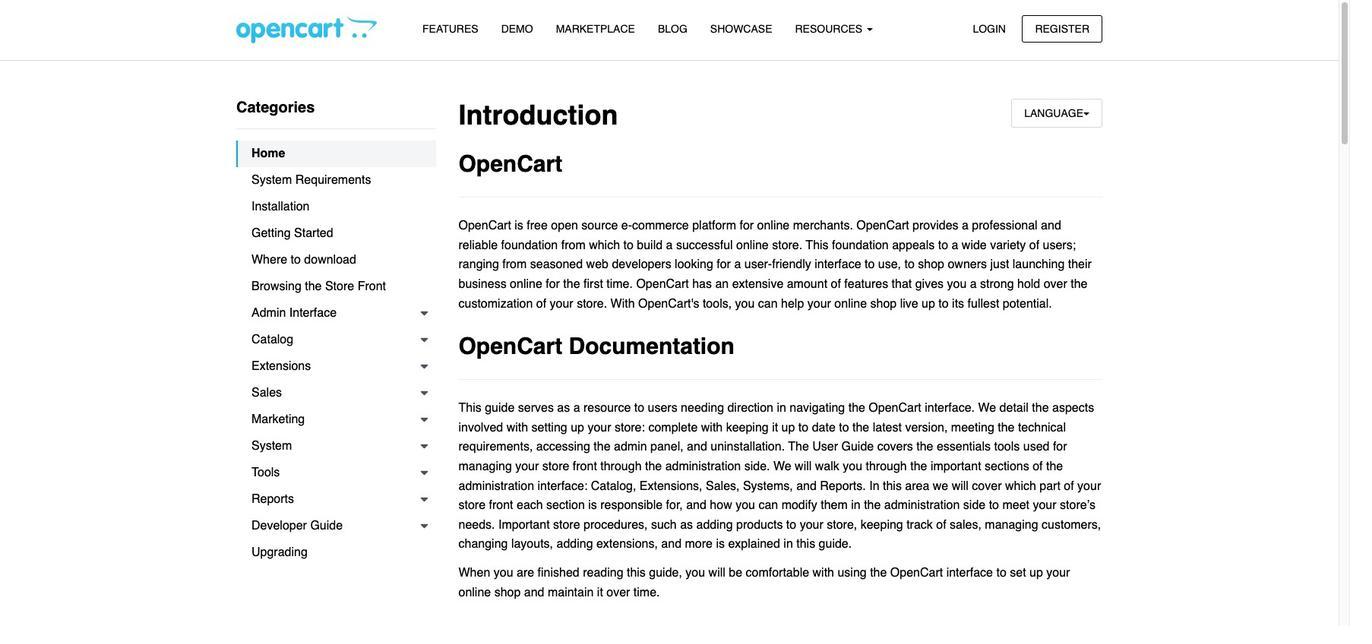 Task type: vqa. For each thing, say whether or not it's contained in the screenshot.
the time. in the Opencart Is Free Open Source E-Commerce Platform For Online Merchants. Opencart Provides A Professional And Reliable Foundation From Which To Build A Successful Online Store. This Foundation Appeals To A Wide Variety Of Users; Ranging From Seasoned Web Developers Looking For A User-Friendly Interface To Use, To Shop Owners Just Launching Their Business Online For The First Time. Opencart Has An Extensive Amount Of Features That Gives You A Strong Hold Over The Customization Of Your Store. With Opencart'S Tools, You Can Help Your Online Shop Live Up To Its Fullest Potential.
yes



Task type: describe. For each thing, give the bounding box(es) containing it.
to inside where to download "link"
[[291, 253, 301, 267]]

explained
[[728, 538, 780, 551]]

you down the extensive
[[735, 297, 755, 310]]

when you are finished reading this guide, you will be comfortable with using the opencart interface to set up your online shop and maintain it over time.
[[459, 566, 1070, 600]]

1 vertical spatial adding
[[557, 538, 593, 551]]

and right the 'panel,' at the bottom of the page
[[687, 440, 707, 454]]

your down seasoned
[[550, 297, 574, 310]]

over inside opencart is free open source e-commerce platform for online merchants. opencart provides a professional and reliable foundation from which to build a successful online store. this foundation appeals to a wide variety of users; ranging from seasoned web developers looking for a user-friendly interface to use, to shop owners just launching their business online for the first time. opencart has an extensive amount of features that gives you a strong hold over the customization of your store. with opencart's tools, you can help your online shop live up to its fullest potential.
[[1044, 277, 1068, 291]]

1 through from the left
[[601, 460, 642, 473]]

wide
[[962, 238, 987, 252]]

home link
[[236, 141, 436, 167]]

your down resource
[[588, 421, 611, 435]]

part
[[1040, 479, 1061, 493]]

tools link
[[236, 460, 436, 486]]

requirements,
[[459, 440, 533, 454]]

marketplace
[[556, 23, 635, 35]]

the left latest
[[853, 421, 870, 435]]

open
[[551, 219, 578, 233]]

store:
[[615, 421, 645, 435]]

a up the wide
[[962, 219, 969, 233]]

shop inside when you are finished reading this guide, you will be comfortable with using the opencart interface to set up your online shop and maintain it over time.
[[494, 586, 521, 600]]

will inside when you are finished reading this guide, you will be comfortable with using the opencart interface to set up your online shop and maintain it over time.
[[709, 566, 726, 580]]

blog link
[[647, 16, 699, 43]]

and up "modify"
[[797, 479, 817, 493]]

using
[[838, 566, 867, 580]]

your down amount
[[808, 297, 831, 310]]

variety
[[990, 238, 1026, 252]]

showcase
[[710, 23, 772, 35]]

merchants.
[[793, 219, 853, 233]]

started
[[294, 226, 333, 240]]

aspects
[[1053, 401, 1094, 415]]

technical
[[1018, 421, 1066, 435]]

time. inside opencart is free open source e-commerce platform for online merchants. opencart provides a professional and reliable foundation from which to build a successful online store. this foundation appeals to a wide variety of users; ranging from seasoned web developers looking for a user-friendly interface to use, to shop owners just launching their business online for the first time. opencart has an extensive amount of features that gives you a strong hold over the customization of your store. with opencart's tools, you can help your online shop live up to its fullest potential.
[[607, 277, 633, 291]]

categories
[[236, 99, 315, 116]]

launching
[[1013, 258, 1065, 272]]

guide inside this guide serves as a resource to users needing direction in navigating the opencart interface. we detail the aspects involved with setting up your store: complete with keeping it up to date to the latest version, meeting the technical requirements, accessing the admin panel, and uninstallation. the user guide covers the essentials tools used for managing your store front through the administration side. we will walk you through the important sections of the administration interface: catalog, extensions, sales, systems, and reports. in this area we will cover which part of your store front each section is responsible for, and how you can modify them in the administration side to meet your store's needs. important store procedures, such as adding products to your store, keeping track of sales, managing customers, changing layouts, adding extensions, and more is explained in this guide.
[[842, 440, 874, 454]]

to down e- at left
[[624, 238, 634, 252]]

which inside opencart is free open source e-commerce platform for online merchants. opencart provides a professional and reliable foundation from which to build a successful online store. this foundation appeals to a wide variety of users; ranging from seasoned web developers looking for a user-friendly interface to use, to shop owners just launching their business online for the first time. opencart has an extensive amount of features that gives you a strong hold over the customization of your store. with opencart's tools, you can help your online shop live up to its fullest potential.
[[589, 238, 620, 252]]

2 vertical spatial administration
[[884, 499, 960, 512]]

which inside this guide serves as a resource to users needing direction in navigating the opencart interface. we detail the aspects involved with setting up your store: complete with keeping it up to date to the latest version, meeting the technical requirements, accessing the admin panel, and uninstallation. the user guide covers the essentials tools used for managing your store front through the administration side. we will walk you through the important sections of the administration interface: catalog, extensions, sales, systems, and reports. in this area we will cover which part of your store front each section is responsible for, and how you can modify them in the administration side to meet your store's needs. important store procedures, such as adding products to your store, keeping track of sales, managing customers, changing layouts, adding extensions, and more is explained in this guide.
[[1005, 479, 1036, 493]]

1 vertical spatial from
[[503, 258, 527, 272]]

marketplace link
[[545, 16, 647, 43]]

front
[[358, 280, 386, 293]]

browsing the store front
[[252, 280, 386, 293]]

you up its
[[947, 277, 967, 291]]

resource
[[584, 401, 631, 415]]

0 vertical spatial as
[[557, 401, 570, 415]]

1 horizontal spatial is
[[588, 499, 597, 512]]

1 horizontal spatial will
[[795, 460, 812, 473]]

for up the an
[[717, 258, 731, 272]]

the inside 'link'
[[305, 280, 322, 293]]

comfortable
[[746, 566, 809, 580]]

to right the side
[[989, 499, 999, 512]]

the inside when you are finished reading this guide, you will be comfortable with using the opencart interface to set up your online shop and maintain it over time.
[[870, 566, 887, 580]]

how
[[710, 499, 732, 512]]

to down provides
[[938, 238, 948, 252]]

sections
[[985, 460, 1030, 473]]

admin interface
[[252, 306, 337, 320]]

web
[[586, 258, 609, 272]]

upgrading
[[252, 546, 308, 559]]

sales link
[[236, 380, 436, 407]]

the down "version,"
[[917, 440, 934, 454]]

needing
[[681, 401, 724, 415]]

0 horizontal spatial guide
[[310, 519, 343, 533]]

opencart inside this guide serves as a resource to users needing direction in navigating the opencart interface. we detail the aspects involved with setting up your store: complete with keeping it up to date to the latest version, meeting the technical requirements, accessing the admin panel, and uninstallation. the user guide covers the essentials tools used for managing your store front through the administration side. we will walk you through the important sections of the administration interface: catalog, extensions, sales, systems, and reports. in this area we will cover which part of your store front each section is responsible for, and how you can modify them in the administration side to meet your store's needs. important store procedures, such as adding products to your store, keeping track of sales, managing customers, changing layouts, adding extensions, and more is explained in this guide.
[[869, 401, 922, 415]]

marketing
[[252, 413, 305, 426]]

platform
[[692, 219, 736, 233]]

sales,
[[706, 479, 740, 493]]

upgrading link
[[236, 540, 436, 566]]

extensive
[[732, 277, 784, 291]]

admin interface link
[[236, 300, 436, 327]]

build
[[637, 238, 663, 252]]

your down "part"
[[1033, 499, 1057, 512]]

your up store's
[[1078, 479, 1101, 493]]

for down seasoned
[[546, 277, 560, 291]]

just
[[991, 258, 1009, 272]]

getting
[[252, 226, 291, 240]]

free
[[527, 219, 548, 233]]

1 vertical spatial store
[[459, 499, 486, 512]]

reports link
[[236, 486, 436, 513]]

1 vertical spatial store.
[[577, 297, 607, 310]]

this inside when you are finished reading this guide, you will be comfortable with using the opencart interface to set up your online shop and maintain it over time.
[[627, 566, 646, 580]]

store,
[[827, 518, 857, 532]]

up inside opencart is free open source e-commerce platform for online merchants. opencart provides a professional and reliable foundation from which to build a successful online store. this foundation appeals to a wide variety of users; ranging from seasoned web developers looking for a user-friendly interface to use, to shop owners just launching their business online for the first time. opencart has an extensive amount of features that gives you a strong hold over the customization of your store. with opencart's tools, you can help your online shop live up to its fullest potential.
[[922, 297, 935, 310]]

changing
[[459, 538, 508, 551]]

products
[[736, 518, 783, 532]]

to right date
[[839, 421, 849, 435]]

up inside when you are finished reading this guide, you will be comfortable with using the opencart interface to set up your online shop and maintain it over time.
[[1030, 566, 1043, 580]]

can inside this guide serves as a resource to users needing direction in navigating the opencart interface. we detail the aspects involved with setting up your store: complete with keeping it up to date to the latest version, meeting the technical requirements, accessing the admin panel, and uninstallation. the user guide covers the essentials tools used for managing your store front through the administration side. we will walk you through the important sections of the administration interface: catalog, extensions, sales, systems, and reports. in this area we will cover which part of your store front each section is responsible for, and how you can modify them in the administration side to meet your store's needs. important store procedures, such as adding products to your store, keeping track of sales, managing customers, changing layouts, adding extensions, and more is explained in this guide.
[[759, 499, 778, 512]]

login link
[[960, 15, 1019, 42]]

a left the user-
[[734, 258, 741, 272]]

2 horizontal spatial this
[[883, 479, 902, 493]]

up up the
[[782, 421, 795, 435]]

opencart down customization
[[459, 333, 563, 360]]

extensions
[[252, 359, 311, 373]]

2 horizontal spatial is
[[716, 538, 725, 551]]

admin
[[614, 440, 647, 454]]

0 horizontal spatial administration
[[459, 479, 534, 493]]

0 vertical spatial keeping
[[726, 421, 769, 435]]

opencart inside when you are finished reading this guide, you will be comfortable with using the opencart interface to set up your online shop and maintain it over time.
[[891, 566, 943, 580]]

and down such
[[661, 538, 682, 551]]

sales,
[[950, 518, 982, 532]]

0 vertical spatial front
[[573, 460, 597, 473]]

your down "modify"
[[800, 518, 824, 532]]

1 vertical spatial as
[[680, 518, 693, 532]]

demo
[[501, 23, 533, 35]]

a left the wide
[[952, 238, 959, 252]]

1 vertical spatial this
[[797, 538, 816, 551]]

to up features
[[865, 258, 875, 272]]

needs.
[[459, 518, 495, 532]]

the right navigating
[[849, 401, 866, 415]]

responsible
[[601, 499, 663, 512]]

home
[[252, 147, 285, 160]]

installation link
[[236, 194, 436, 220]]

that
[[892, 277, 912, 291]]

system for system requirements
[[252, 173, 292, 187]]

1 horizontal spatial managing
[[985, 518, 1039, 532]]

the left admin at the bottom of page
[[594, 440, 611, 454]]

each
[[517, 499, 543, 512]]

an
[[715, 277, 729, 291]]

admin
[[252, 306, 286, 320]]

extensions link
[[236, 353, 436, 380]]

opencart up appeals
[[857, 219, 909, 233]]

the
[[788, 440, 809, 454]]

more
[[685, 538, 713, 551]]

system requirements
[[252, 173, 371, 187]]

important
[[499, 518, 550, 532]]

the left first
[[563, 277, 580, 291]]

you left are
[[494, 566, 513, 580]]

time. inside when you are finished reading this guide, you will be comfortable with using the opencart interface to set up your online shop and maintain it over time.
[[634, 586, 660, 600]]

you up products
[[736, 499, 755, 512]]

opencart up reliable
[[459, 219, 511, 233]]

up up accessing
[[571, 421, 584, 435]]

to up the
[[799, 421, 809, 435]]

system for system
[[252, 439, 292, 453]]

modify
[[782, 499, 818, 512]]

help
[[781, 297, 804, 310]]

your down requirements,
[[515, 460, 539, 473]]

for right platform
[[740, 219, 754, 233]]

of right amount
[[831, 277, 841, 291]]

the up "part"
[[1046, 460, 1063, 473]]

a right build
[[666, 238, 673, 252]]

to left its
[[939, 297, 949, 310]]

of right track
[[936, 518, 947, 532]]

when
[[459, 566, 490, 580]]

involved
[[459, 421, 503, 435]]

opencart - open source shopping cart solution image
[[236, 16, 377, 43]]

appeals
[[892, 238, 935, 252]]

of down used
[[1033, 460, 1043, 473]]

seasoned
[[530, 258, 583, 272]]

owners
[[948, 258, 987, 272]]

setting
[[532, 421, 567, 435]]

potential.
[[1003, 297, 1052, 310]]

browsing
[[252, 280, 302, 293]]

friendly
[[772, 258, 811, 272]]

register
[[1035, 22, 1090, 35]]

online inside when you are finished reading this guide, you will be comfortable with using the opencart interface to set up your online shop and maintain it over time.
[[459, 586, 491, 600]]



Task type: locate. For each thing, give the bounding box(es) containing it.
2 vertical spatial in
[[784, 538, 793, 551]]

features link
[[411, 16, 490, 43]]

0 horizontal spatial is
[[515, 219, 524, 233]]

this guide serves as a resource to users needing direction in navigating the opencart interface. we detail the aspects involved with setting up your store: complete with keeping it up to date to the latest version, meeting the technical requirements, accessing the admin panel, and uninstallation. the user guide covers the essentials tools used for managing your store front through the administration side. we will walk you through the important sections of the administration interface: catalog, extensions, sales, systems, and reports. in this area we will cover which part of your store front each section is responsible for, and how you can modify them in the administration side to meet your store's needs. important store procedures, such as adding products to your store, keeping track of sales, managing customers, changing layouts, adding extensions, and more is explained in this guide.
[[459, 401, 1101, 551]]

to up store: on the bottom left
[[634, 401, 644, 415]]

where to download link
[[236, 247, 436, 274]]

introduction
[[459, 100, 618, 131]]

1 horizontal spatial we
[[978, 401, 996, 415]]

which up meet
[[1005, 479, 1036, 493]]

this left guide,
[[627, 566, 646, 580]]

shop
[[918, 258, 945, 272], [871, 297, 897, 310], [494, 586, 521, 600]]

1 foundation from the left
[[501, 238, 558, 252]]

with inside when you are finished reading this guide, you will be comfortable with using the opencart interface to set up your online shop and maintain it over time.
[[813, 566, 834, 580]]

0 vertical spatial from
[[561, 238, 586, 252]]

0 vertical spatial it
[[772, 421, 778, 435]]

2 vertical spatial store
[[553, 518, 580, 532]]

a down owners
[[970, 277, 977, 291]]

1 horizontal spatial with
[[701, 421, 723, 435]]

as right such
[[680, 518, 693, 532]]

store. down first
[[577, 297, 607, 310]]

has
[[692, 277, 712, 291]]

set
[[1010, 566, 1026, 580]]

1 vertical spatial which
[[1005, 479, 1036, 493]]

provides
[[913, 219, 959, 233]]

strong
[[980, 277, 1014, 291]]

area
[[905, 479, 930, 493]]

reports
[[252, 492, 294, 506]]

this inside this guide serves as a resource to users needing direction in navigating the opencart interface. we detail the aspects involved with setting up your store: complete with keeping it up to date to the latest version, meeting the technical requirements, accessing the admin panel, and uninstallation. the user guide covers the essentials tools used for managing your store front through the administration side. we will walk you through the important sections of the administration interface: catalog, extensions, sales, systems, and reports. in this area we will cover which part of your store front each section is responsible for, and how you can modify them in the administration side to meet your store's needs. important store procedures, such as adding products to your store, keeping track of sales, managing customers, changing layouts, adding extensions, and more is explained in this guide.
[[459, 401, 482, 415]]

1 horizontal spatial time.
[[634, 586, 660, 600]]

2 horizontal spatial administration
[[884, 499, 960, 512]]

keeping left track
[[861, 518, 903, 532]]

this down 'merchants.'
[[806, 238, 829, 252]]

1 horizontal spatial store.
[[772, 238, 803, 252]]

opencart down introduction
[[459, 151, 563, 177]]

1 vertical spatial it
[[597, 586, 603, 600]]

looking
[[675, 258, 713, 272]]

can down systems,
[[759, 499, 778, 512]]

administration up sales, at the bottom right
[[665, 460, 741, 473]]

this
[[806, 238, 829, 252], [459, 401, 482, 415]]

of right "part"
[[1064, 479, 1074, 493]]

1 vertical spatial in
[[851, 499, 861, 512]]

0 horizontal spatial this
[[627, 566, 646, 580]]

language button
[[1012, 99, 1103, 128]]

first
[[584, 277, 603, 291]]

of down seasoned
[[536, 297, 546, 310]]

accessing
[[536, 440, 590, 454]]

0 horizontal spatial from
[[503, 258, 527, 272]]

section
[[546, 499, 585, 512]]

1 vertical spatial guide
[[310, 519, 343, 533]]

customers,
[[1042, 518, 1101, 532]]

1 horizontal spatial shop
[[871, 297, 897, 310]]

1 horizontal spatial interface
[[947, 566, 993, 580]]

of up "launching" at the top
[[1030, 238, 1040, 252]]

their
[[1068, 258, 1092, 272]]

with left using
[[813, 566, 834, 580]]

interface.
[[925, 401, 975, 415]]

0 vertical spatial managing
[[459, 460, 512, 473]]

browsing the store front link
[[236, 274, 436, 300]]

through up catalog,
[[601, 460, 642, 473]]

0 vertical spatial will
[[795, 460, 812, 473]]

a left resource
[[574, 401, 580, 415]]

1 horizontal spatial adding
[[697, 518, 733, 532]]

time. up "with"
[[607, 277, 633, 291]]

adding down how on the right
[[697, 518, 733, 532]]

successful
[[676, 238, 733, 252]]

your right set
[[1047, 566, 1070, 580]]

guide
[[485, 401, 515, 415]]

complete
[[649, 421, 698, 435]]

to left set
[[997, 566, 1007, 580]]

is inside opencart is free open source e-commerce platform for online merchants. opencart provides a professional and reliable foundation from which to build a successful online store. this foundation appeals to a wide variety of users; ranging from seasoned web developers looking for a user-friendly interface to use, to shop owners just launching their business online for the first time. opencart has an extensive amount of features that gives you a strong hold over the customization of your store. with opencart's tools, you can help your online shop live up to its fullest potential.
[[515, 219, 524, 233]]

it down reading
[[597, 586, 603, 600]]

it inside this guide serves as a resource to users needing direction in navigating the opencart interface. we detail the aspects involved with setting up your store: complete with keeping it up to date to the latest version, meeting the technical requirements, accessing the admin panel, and uninstallation. the user guide covers the essentials tools used for managing your store front through the administration side. we will walk you through the important sections of the administration interface: catalog, extensions, sales, systems, and reports. in this area we will cover which part of your store front each section is responsible for, and how you can modify them in the administration side to meet your store's needs. important store procedures, such as adding products to your store, keeping track of sales, managing customers, changing layouts, adding extensions, and more is explained in this guide.
[[772, 421, 778, 435]]

the up technical
[[1032, 401, 1049, 415]]

it inside when you are finished reading this guide, you will be comfortable with using the opencart interface to set up your online shop and maintain it over time.
[[597, 586, 603, 600]]

2 horizontal spatial will
[[952, 479, 969, 493]]

getting started
[[252, 226, 333, 240]]

cover
[[972, 479, 1002, 493]]

0 vertical spatial we
[[978, 401, 996, 415]]

0 horizontal spatial with
[[507, 421, 528, 435]]

interface inside when you are finished reading this guide, you will be comfortable with using the opencart interface to set up your online shop and maintain it over time.
[[947, 566, 993, 580]]

0 horizontal spatial will
[[709, 566, 726, 580]]

1 vertical spatial managing
[[985, 518, 1039, 532]]

from
[[561, 238, 586, 252], [503, 258, 527, 272]]

0 horizontal spatial over
[[607, 586, 630, 600]]

1 vertical spatial is
[[588, 499, 597, 512]]

0 horizontal spatial foundation
[[501, 238, 558, 252]]

such
[[651, 518, 677, 532]]

administration up track
[[884, 499, 960, 512]]

0 horizontal spatial as
[[557, 401, 570, 415]]

1 horizontal spatial as
[[680, 518, 693, 532]]

2 horizontal spatial shop
[[918, 258, 945, 272]]

can inside opencart is free open source e-commerce platform for online merchants. opencart provides a professional and reliable foundation from which to build a successful online store. this foundation appeals to a wide variety of users; ranging from seasoned web developers looking for a user-friendly interface to use, to shop owners just launching their business online for the first time. opencart has an extensive amount of features that gives you a strong hold over the customization of your store. with opencart's tools, you can help your online shop live up to its fullest potential.
[[758, 297, 778, 310]]

opencart is free open source e-commerce platform for online merchants. opencart provides a professional and reliable foundation from which to build a successful online store. this foundation appeals to a wide variety of users; ranging from seasoned web developers looking for a user-friendly interface to use, to shop owners just launching their business online for the first time. opencart has an extensive amount of features that gives you a strong hold over the customization of your store. with opencart's tools, you can help your online shop live up to its fullest potential.
[[459, 219, 1092, 310]]

you up reports. at bottom right
[[843, 460, 863, 473]]

features
[[423, 23, 479, 35]]

1 vertical spatial front
[[489, 499, 513, 512]]

to down appeals
[[905, 258, 915, 272]]

0 vertical spatial interface
[[815, 258, 861, 272]]

1 horizontal spatial which
[[1005, 479, 1036, 493]]

over down "launching" at the top
[[1044, 277, 1068, 291]]

opencart up latest
[[869, 401, 922, 415]]

the left store
[[305, 280, 322, 293]]

1 vertical spatial keeping
[[861, 518, 903, 532]]

adding up finished at the left bottom
[[557, 538, 593, 551]]

1 vertical spatial this
[[459, 401, 482, 415]]

2 foundation from the left
[[832, 238, 889, 252]]

2 system from the top
[[252, 439, 292, 453]]

2 vertical spatial is
[[716, 538, 725, 551]]

time.
[[607, 277, 633, 291], [634, 586, 660, 600]]

it down direction
[[772, 421, 778, 435]]

1 horizontal spatial this
[[806, 238, 829, 252]]

1 horizontal spatial guide
[[842, 440, 874, 454]]

1 horizontal spatial keeping
[[861, 518, 903, 532]]

over inside when you are finished reading this guide, you will be comfortable with using the opencart interface to set up your online shop and maintain it over time.
[[607, 586, 630, 600]]

maintain
[[548, 586, 594, 600]]

1 vertical spatial over
[[607, 586, 630, 600]]

0 vertical spatial system
[[252, 173, 292, 187]]

0 horizontal spatial through
[[601, 460, 642, 473]]

reports.
[[820, 479, 866, 493]]

serves
[[518, 401, 554, 415]]

interface left set
[[947, 566, 993, 580]]

1 horizontal spatial administration
[[665, 460, 741, 473]]

the down 'their'
[[1071, 277, 1088, 291]]

interface
[[815, 258, 861, 272], [947, 566, 993, 580]]

source
[[582, 219, 618, 233]]

direction
[[728, 401, 774, 415]]

1 vertical spatial we
[[774, 460, 792, 473]]

important
[[931, 460, 982, 473]]

used
[[1023, 440, 1050, 454]]

2 through from the left
[[866, 460, 907, 473]]

0 horizontal spatial keeping
[[726, 421, 769, 435]]

shop left the live
[[871, 297, 897, 310]]

marketing link
[[236, 407, 436, 433]]

this up involved
[[459, 401, 482, 415]]

the down in
[[864, 499, 881, 512]]

catalog,
[[591, 479, 636, 493]]

0 vertical spatial is
[[515, 219, 524, 233]]

its
[[952, 297, 964, 310]]

detail
[[1000, 401, 1029, 415]]

interface
[[289, 306, 337, 320]]

2 vertical spatial this
[[627, 566, 646, 580]]

over down reading
[[607, 586, 630, 600]]

1 vertical spatial interface
[[947, 566, 993, 580]]

0 horizontal spatial time.
[[607, 277, 633, 291]]

0 horizontal spatial this
[[459, 401, 482, 415]]

this left guide. on the bottom right
[[797, 538, 816, 551]]

through down covers
[[866, 460, 907, 473]]

1 vertical spatial time.
[[634, 586, 660, 600]]

side
[[964, 499, 986, 512]]

the down the 'panel,' at the bottom of the page
[[645, 460, 662, 473]]

0 vertical spatial adding
[[697, 518, 733, 532]]

business
[[459, 277, 507, 291]]

with down guide
[[507, 421, 528, 435]]

this right in
[[883, 479, 902, 493]]

interface inside opencart is free open source e-commerce platform for online merchants. opencart provides a professional and reliable foundation from which to build a successful online store. this foundation appeals to a wide variety of users; ranging from seasoned web developers looking for a user-friendly interface to use, to shop owners just launching their business online for the first time. opencart has an extensive amount of features that gives you a strong hold over the customization of your store. with opencart's tools, you can help your online shop live up to its fullest potential.
[[815, 258, 861, 272]]

interface:
[[538, 479, 588, 493]]

0 horizontal spatial managing
[[459, 460, 512, 473]]

the up area
[[911, 460, 927, 473]]

1 system from the top
[[252, 173, 292, 187]]

1 vertical spatial system
[[252, 439, 292, 453]]

0 vertical spatial in
[[777, 401, 786, 415]]

you down more
[[686, 566, 705, 580]]

store
[[325, 280, 354, 293]]

is
[[515, 219, 524, 233], [588, 499, 597, 512], [716, 538, 725, 551]]

developers
[[612, 258, 672, 272]]

your inside when you are finished reading this guide, you will be comfortable with using the opencart interface to set up your online shop and maintain it over time.
[[1047, 566, 1070, 580]]

catalog
[[252, 333, 293, 347]]

0 horizontal spatial front
[[489, 499, 513, 512]]

and inside when you are finished reading this guide, you will be comfortable with using the opencart interface to set up your online shop and maintain it over time.
[[524, 586, 544, 600]]

installation
[[252, 200, 310, 214]]

this inside opencart is free open source e-commerce platform for online merchants. opencart provides a professional and reliable foundation from which to build a successful online store. this foundation appeals to a wide variety of users; ranging from seasoned web developers looking for a user-friendly interface to use, to shop owners just launching their business online for the first time. opencart has an extensive amount of features that gives you a strong hold over the customization of your store. with opencart's tools, you can help your online shop live up to its fullest potential.
[[806, 238, 829, 252]]

0 vertical spatial administration
[[665, 460, 741, 473]]

and inside opencart is free open source e-commerce platform for online merchants. opencart provides a professional and reliable foundation from which to build a successful online store. this foundation appeals to a wide variety of users; ranging from seasoned web developers looking for a user-friendly interface to use, to shop owners just launching their business online for the first time. opencart has an extensive amount of features that gives you a strong hold over the customization of your store. with opencart's tools, you can help your online shop live up to its fullest potential.
[[1041, 219, 1061, 233]]

meet
[[1003, 499, 1030, 512]]

opencart up opencart's
[[636, 277, 689, 291]]

0 horizontal spatial store.
[[577, 297, 607, 310]]

live
[[900, 297, 919, 310]]

and right for,
[[686, 499, 707, 512]]

and down are
[[524, 586, 544, 600]]

0 vertical spatial store
[[542, 460, 569, 473]]

managing
[[459, 460, 512, 473], [985, 518, 1039, 532]]

fullest
[[968, 297, 1000, 310]]

getting started link
[[236, 220, 436, 247]]

can down the extensive
[[758, 297, 778, 310]]

through
[[601, 460, 642, 473], [866, 460, 907, 473]]

developer
[[252, 519, 307, 533]]

we up meeting at the right of the page
[[978, 401, 996, 415]]

user-
[[745, 258, 772, 272]]

front down accessing
[[573, 460, 597, 473]]

for inside this guide serves as a resource to users needing direction in navigating the opencart interface. we detail the aspects involved with setting up your store: complete with keeping it up to date to the latest version, meeting the technical requirements, accessing the admin panel, and uninstallation. the user guide covers the essentials tools used for managing your store front through the administration side. we will walk you through the important sections of the administration interface: catalog, extensions, sales, systems, and reports. in this area we will cover which part of your store front each section is responsible for, and how you can modify them in the administration side to meet your store's needs. important store procedures, such as adding products to your store, keeping track of sales, managing customers, changing layouts, adding extensions, and more is explained in this guide.
[[1053, 440, 1067, 454]]

amount
[[787, 277, 828, 291]]

store. up friendly
[[772, 238, 803, 252]]

a inside this guide serves as a resource to users needing direction in navigating the opencart interface. we detail the aspects involved with setting up your store: complete with keeping it up to date to the latest version, meeting the technical requirements, accessing the admin panel, and uninstallation. the user guide covers the essentials tools used for managing your store front through the administration side. we will walk you through the important sections of the administration interface: catalog, extensions, sales, systems, and reports. in this area we will cover which part of your store front each section is responsible for, and how you can modify them in the administration side to meet your store's needs. important store procedures, such as adding products to your store, keeping track of sales, managing customers, changing layouts, adding extensions, and more is explained in this guide.
[[574, 401, 580, 415]]

in up comfortable
[[784, 538, 793, 551]]

1 vertical spatial shop
[[871, 297, 897, 310]]

shop up gives
[[918, 258, 945, 272]]

0 horizontal spatial it
[[597, 586, 603, 600]]

administration up each
[[459, 479, 534, 493]]

to inside when you are finished reading this guide, you will be comfortable with using the opencart interface to set up your online shop and maintain it over time.
[[997, 566, 1007, 580]]

users
[[648, 401, 678, 415]]

opencart documentation
[[459, 333, 735, 360]]

store down the section
[[553, 518, 580, 532]]

1 vertical spatial can
[[759, 499, 778, 512]]

1 horizontal spatial front
[[573, 460, 597, 473]]

0 horizontal spatial adding
[[557, 538, 593, 551]]

0 vertical spatial this
[[806, 238, 829, 252]]

will right "we" at the bottom of page
[[952, 479, 969, 493]]

to down "modify"
[[786, 518, 797, 532]]

0 vertical spatial time.
[[607, 277, 633, 291]]

1 horizontal spatial over
[[1044, 277, 1068, 291]]

0 horizontal spatial which
[[589, 238, 620, 252]]

in right them
[[851, 499, 861, 512]]

requirements
[[295, 173, 371, 187]]

0 vertical spatial over
[[1044, 277, 1068, 291]]

0 horizontal spatial shop
[[494, 586, 521, 600]]

and up the users;
[[1041, 219, 1061, 233]]

0 vertical spatial guide
[[842, 440, 874, 454]]

1 vertical spatial administration
[[459, 479, 534, 493]]

guide right user
[[842, 440, 874, 454]]

documentation
[[569, 333, 735, 360]]

1 horizontal spatial this
[[797, 538, 816, 551]]

a
[[962, 219, 969, 233], [666, 238, 673, 252], [952, 238, 959, 252], [734, 258, 741, 272], [970, 277, 977, 291], [574, 401, 580, 415]]

0 vertical spatial which
[[589, 238, 620, 252]]

0 vertical spatial can
[[758, 297, 778, 310]]

and
[[1041, 219, 1061, 233], [687, 440, 707, 454], [797, 479, 817, 493], [686, 499, 707, 512], [661, 538, 682, 551], [524, 586, 544, 600]]

reliable
[[459, 238, 498, 252]]

0 vertical spatial store.
[[772, 238, 803, 252]]

2 vertical spatial shop
[[494, 586, 521, 600]]

0 vertical spatial shop
[[918, 258, 945, 272]]

up right the live
[[922, 297, 935, 310]]

as up setting on the left bottom of the page
[[557, 401, 570, 415]]

with
[[611, 297, 635, 310]]

the up tools
[[998, 421, 1015, 435]]

managing down requirements,
[[459, 460, 512, 473]]

guide.
[[819, 538, 852, 551]]

system requirements link
[[236, 167, 436, 194]]

system
[[252, 173, 292, 187], [252, 439, 292, 453]]

for right used
[[1053, 440, 1067, 454]]

to right the where
[[291, 253, 301, 267]]

adding
[[697, 518, 733, 532], [557, 538, 593, 551]]

1 horizontal spatial foundation
[[832, 238, 889, 252]]

1 horizontal spatial from
[[561, 238, 586, 252]]

version,
[[905, 421, 948, 435]]

front left each
[[489, 499, 513, 512]]

where to download
[[252, 253, 356, 267]]

1 horizontal spatial it
[[772, 421, 778, 435]]

foundation down free
[[501, 238, 558, 252]]

opencart down track
[[891, 566, 943, 580]]

1 vertical spatial will
[[952, 479, 969, 493]]

is left free
[[515, 219, 524, 233]]

2 horizontal spatial with
[[813, 566, 834, 580]]

which down source at the left of page
[[589, 238, 620, 252]]

time. down guide,
[[634, 586, 660, 600]]

will down the
[[795, 460, 812, 473]]

download
[[304, 253, 356, 267]]

store up interface: at the bottom left of the page
[[542, 460, 569, 473]]

the right using
[[870, 566, 887, 580]]

resources link
[[784, 16, 885, 43]]

system down home
[[252, 173, 292, 187]]

from down open
[[561, 238, 586, 252]]

as
[[557, 401, 570, 415], [680, 518, 693, 532]]



